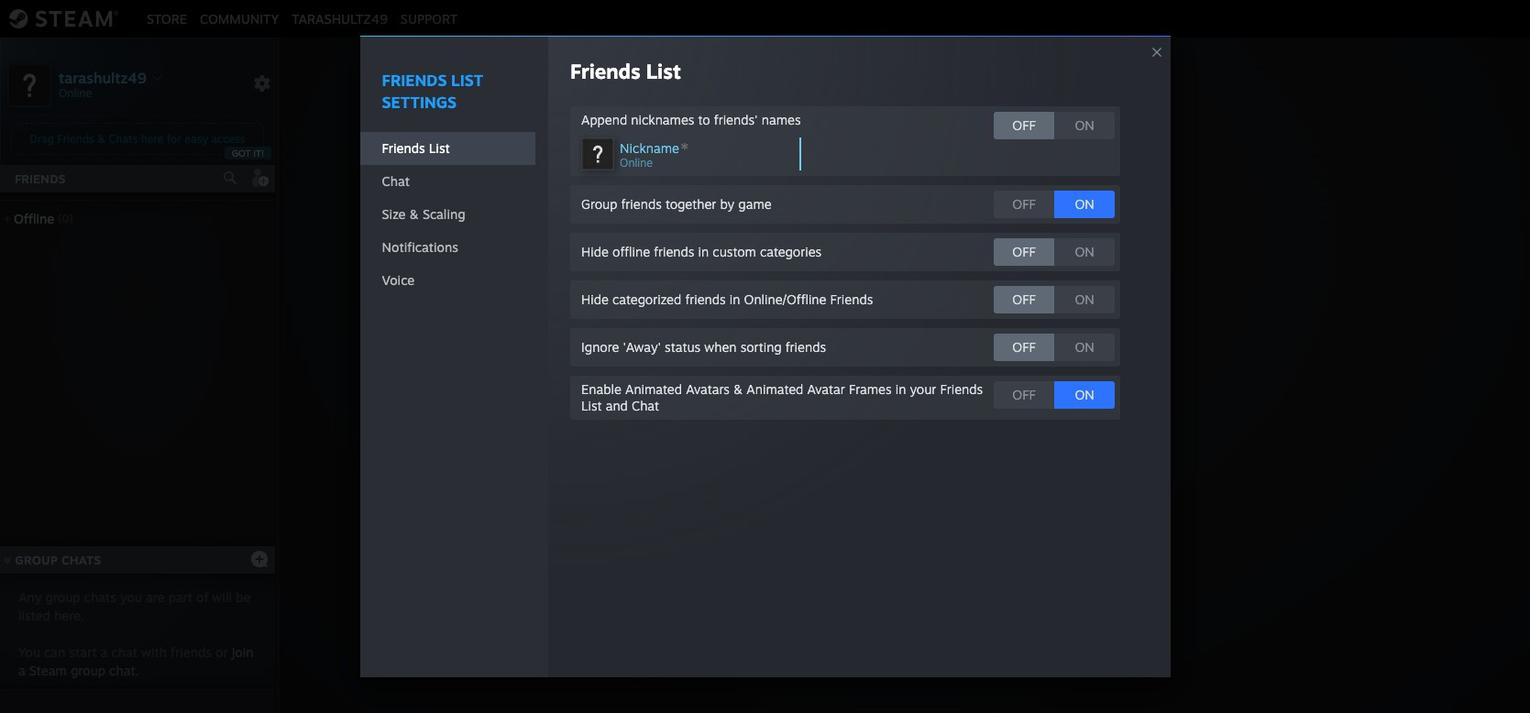Task type: vqa. For each thing, say whether or not it's contained in the screenshot.
Submit image
no



Task type: describe. For each thing, give the bounding box(es) containing it.
tarashultz49 link
[[286, 11, 394, 26]]

and
[[606, 398, 628, 414]]

you
[[18, 645, 40, 660]]

of
[[196, 590, 209, 605]]

scaling
[[423, 206, 466, 222]]

0 vertical spatial chats
[[109, 132, 138, 146]]

nicknames
[[631, 112, 695, 127]]

offline
[[613, 244, 650, 260]]

listed
[[18, 608, 50, 624]]

you
[[120, 590, 142, 605]]

2 horizontal spatial chat
[[941, 385, 973, 404]]

add a friend image
[[250, 168, 270, 188]]

ignore
[[582, 339, 620, 355]]

on for friends
[[1075, 292, 1095, 307]]

0 vertical spatial or
[[876, 385, 891, 404]]

a for steam
[[18, 663, 26, 679]]

click
[[780, 385, 813, 404]]

avatar
[[808, 382, 846, 397]]

chats
[[84, 590, 116, 605]]

friends list settings
[[382, 71, 484, 112]]

will
[[212, 590, 232, 605]]

for
[[167, 132, 181, 146]]

part
[[168, 590, 193, 605]]

custom
[[713, 244, 757, 260]]

list up 'nicknames'
[[646, 59, 681, 83]]

notifications
[[382, 239, 459, 255]]

drag
[[30, 132, 54, 146]]

status
[[665, 339, 701, 355]]

0 horizontal spatial chats
[[61, 553, 101, 568]]

online/offline
[[744, 292, 827, 307]]

friends right offline at the left
[[654, 244, 695, 260]]

off for friends
[[1013, 339, 1036, 355]]

here.
[[54, 608, 84, 624]]

friends right sorting
[[786, 339, 827, 355]]

friends right online/offline
[[831, 292, 874, 307]]

chat inside enable animated avatars & animated avatar frames in your friends list and chat
[[632, 398, 660, 414]]

categories
[[760, 244, 822, 260]]

off for avatar
[[1013, 387, 1036, 403]]

friends down online
[[621, 196, 662, 212]]

1 horizontal spatial a
[[101, 645, 108, 660]]

online
[[620, 156, 653, 170]]

0 horizontal spatial chat
[[382, 173, 410, 189]]

store
[[147, 11, 187, 26]]

community
[[200, 11, 279, 26]]

friend
[[830, 385, 872, 404]]

be
[[236, 590, 251, 605]]

are
[[146, 590, 165, 605]]

2 on from the top
[[1075, 196, 1095, 212]]

*
[[681, 138, 689, 159]]

size & scaling
[[382, 206, 466, 222]]

group inside join a steam group chat.
[[71, 663, 106, 679]]

create a group chat image
[[250, 550, 269, 568]]

0 vertical spatial &
[[97, 132, 106, 146]]

1 horizontal spatial to
[[977, 385, 991, 404]]

on for categories
[[1075, 244, 1095, 260]]

append
[[582, 112, 628, 127]]

support link
[[394, 11, 464, 26]]

start
[[69, 645, 97, 660]]

hide for hide offline friends in custom categories
[[582, 244, 609, 260]]

friends right with
[[171, 645, 212, 660]]

on for avatar
[[1075, 387, 1095, 403]]

click a friend or group chat to start!
[[780, 385, 1031, 404]]

store link
[[140, 11, 194, 26]]

off for friends
[[1013, 292, 1036, 307]]

frames
[[849, 382, 892, 397]]

categorized
[[613, 292, 682, 307]]



Task type: locate. For each thing, give the bounding box(es) containing it.
enable animated avatars & animated avatar frames in your friends list and chat
[[582, 382, 983, 414]]

1 horizontal spatial &
[[410, 206, 419, 222]]

friends up the append
[[571, 59, 641, 83]]

hide for hide categorized friends in online/offline friends
[[582, 292, 609, 307]]

0 vertical spatial to
[[699, 112, 711, 127]]

0 horizontal spatial tarashultz49
[[59, 68, 147, 87]]

chat.
[[109, 663, 139, 679]]

hide offline friends in custom categories
[[582, 244, 822, 260]]

offline
[[14, 211, 54, 227]]

chat right the and
[[632, 398, 660, 414]]

off
[[1013, 117, 1036, 133], [1013, 196, 1036, 212], [1013, 244, 1036, 260], [1013, 292, 1036, 307], [1013, 339, 1036, 355], [1013, 387, 1036, 403]]

join a steam group chat. link
[[18, 645, 254, 679]]

in left custom
[[699, 244, 709, 260]]

with
[[141, 645, 167, 660]]

nickname * online
[[620, 138, 689, 170]]

here
[[141, 132, 164, 146]]

drag friends & chats here for easy access
[[30, 132, 245, 146]]

group up here.
[[45, 590, 80, 605]]

list down enable
[[582, 398, 602, 414]]

1 horizontal spatial animated
[[747, 382, 804, 397]]

to
[[699, 112, 711, 127], [977, 385, 991, 404]]

0 vertical spatial friends list
[[571, 59, 681, 83]]

or right friend
[[876, 385, 891, 404]]

6 on from the top
[[1075, 387, 1095, 403]]

1 vertical spatial a
[[101, 645, 108, 660]]

4 off from the top
[[1013, 292, 1036, 307]]

voice
[[382, 272, 415, 288]]

to left friends'
[[699, 112, 711, 127]]

hide categorized friends in online/offline friends
[[582, 292, 874, 307]]

1 vertical spatial in
[[730, 292, 741, 307]]

1 horizontal spatial or
[[876, 385, 891, 404]]

off for categories
[[1013, 244, 1036, 260]]

a inside join a steam group chat.
[[18, 663, 26, 679]]

friends'
[[714, 112, 758, 127]]

list inside "friends list settings"
[[451, 71, 484, 90]]

0 horizontal spatial or
[[216, 645, 228, 660]]

in
[[699, 244, 709, 260], [730, 292, 741, 307], [896, 382, 907, 397]]

any
[[18, 590, 42, 605]]

a
[[817, 385, 825, 404], [101, 645, 108, 660], [18, 663, 26, 679]]

support
[[401, 11, 458, 26]]

or left join
[[216, 645, 228, 660]]

in down custom
[[730, 292, 741, 307]]

group chats
[[15, 553, 101, 568]]

& right avatars
[[734, 382, 743, 397]]

friends right drag
[[57, 132, 94, 146]]

1 horizontal spatial chat
[[632, 398, 660, 414]]

settings
[[382, 93, 457, 112]]

0 horizontal spatial animated
[[626, 382, 682, 397]]

1 on from the top
[[1075, 117, 1095, 133]]

5 on from the top
[[1075, 339, 1095, 355]]

1 vertical spatial friends list
[[382, 140, 450, 156]]

chats left here
[[109, 132, 138, 146]]

group for group friends together by game
[[582, 196, 618, 212]]

1 horizontal spatial group
[[582, 196, 618, 212]]

friends list
[[571, 59, 681, 83], [382, 140, 450, 156]]

list up settings
[[451, 71, 484, 90]]

collapse chats list image
[[0, 557, 21, 564]]

& left here
[[97, 132, 106, 146]]

1 vertical spatial &
[[410, 206, 419, 222]]

1 animated from the left
[[626, 382, 682, 397]]

4 on from the top
[[1075, 292, 1095, 307]]

join
[[232, 645, 254, 660]]

1 horizontal spatial tarashultz49
[[292, 11, 388, 26]]

friends inside enable animated avatars & animated avatar frames in your friends list and chat
[[941, 382, 983, 397]]

friends down settings
[[382, 140, 425, 156]]

2 off from the top
[[1013, 196, 1036, 212]]

chat right your
[[941, 385, 973, 404]]

avatars
[[686, 382, 730, 397]]

hide up ignore
[[582, 292, 609, 307]]

1 horizontal spatial in
[[730, 292, 741, 307]]

you can start a chat with friends or
[[18, 645, 232, 660]]

6 off from the top
[[1013, 387, 1036, 403]]

0 horizontal spatial a
[[18, 663, 26, 679]]

0 vertical spatial group
[[582, 196, 618, 212]]

2 vertical spatial in
[[896, 382, 907, 397]]

friends up settings
[[382, 71, 447, 90]]

friends up ignore 'away' status when sorting friends
[[686, 292, 726, 307]]

1 vertical spatial or
[[216, 645, 228, 660]]

0 horizontal spatial friends list
[[382, 140, 450, 156]]

0 horizontal spatial to
[[699, 112, 711, 127]]

0 horizontal spatial group
[[15, 553, 58, 568]]

your
[[910, 382, 937, 397]]

1 vertical spatial chats
[[61, 553, 101, 568]]

friends
[[571, 59, 641, 83], [382, 71, 447, 90], [57, 132, 94, 146], [382, 140, 425, 156], [15, 172, 66, 186], [831, 292, 874, 307], [941, 382, 983, 397]]

0 horizontal spatial in
[[699, 244, 709, 260]]

tarashultz49 left support
[[292, 11, 388, 26]]

0 vertical spatial group
[[45, 590, 80, 605]]

manage friends list settings image
[[253, 74, 272, 93]]

1 vertical spatial to
[[977, 385, 991, 404]]

group
[[45, 590, 80, 605], [71, 663, 106, 679]]

1 horizontal spatial chats
[[109, 132, 138, 146]]

on for friends
[[1075, 339, 1095, 355]]

chat
[[111, 645, 138, 660]]

friends list down settings
[[382, 140, 450, 156]]

together
[[666, 196, 717, 212]]

by
[[721, 196, 735, 212]]

list
[[646, 59, 681, 83], [451, 71, 484, 90], [429, 140, 450, 156], [582, 398, 602, 414]]

0 vertical spatial hide
[[582, 244, 609, 260]]

list down settings
[[429, 140, 450, 156]]

3 off from the top
[[1013, 244, 1036, 260]]

chat
[[382, 173, 410, 189], [941, 385, 973, 404], [632, 398, 660, 414]]

tarashultz49
[[292, 11, 388, 26], [59, 68, 147, 87]]

when
[[705, 339, 737, 355]]

names
[[762, 112, 801, 127]]

group for group chats
[[15, 553, 58, 568]]

friends inside "friends list settings"
[[382, 71, 447, 90]]

0 vertical spatial a
[[817, 385, 825, 404]]

animated
[[626, 382, 682, 397], [747, 382, 804, 397]]

1 vertical spatial group
[[895, 385, 937, 404]]

on
[[1075, 117, 1095, 133], [1075, 196, 1095, 212], [1075, 244, 1095, 260], [1075, 292, 1095, 307], [1075, 339, 1095, 355], [1075, 387, 1095, 403]]

in for custom
[[699, 244, 709, 260]]

list inside enable animated avatars & animated avatar frames in your friends list and chat
[[582, 398, 602, 414]]

animated up the and
[[626, 382, 682, 397]]

2 vertical spatial a
[[18, 663, 26, 679]]

community link
[[194, 11, 286, 26]]

nickname
[[620, 140, 680, 156]]

group right 'frames'
[[895, 385, 937, 404]]

0 vertical spatial in
[[699, 244, 709, 260]]

enable
[[582, 382, 622, 397]]

steam
[[29, 663, 67, 679]]

append nicknames to friends' names
[[582, 112, 801, 127]]

animated down sorting
[[747, 382, 804, 397]]

friends list up the append
[[571, 59, 681, 83]]

0 horizontal spatial &
[[97, 132, 106, 146]]

& inside enable animated avatars & animated avatar frames in your friends list and chat
[[734, 382, 743, 397]]

can
[[44, 645, 65, 660]]

sorting
[[741, 339, 782, 355]]

game
[[739, 196, 772, 212]]

1 vertical spatial hide
[[582, 292, 609, 307]]

group down start
[[71, 663, 106, 679]]

2 horizontal spatial group
[[895, 385, 937, 404]]

2 hide from the top
[[582, 292, 609, 307]]

group up offline at the left
[[582, 196, 618, 212]]

hide
[[582, 244, 609, 260], [582, 292, 609, 307]]

access
[[211, 132, 245, 146]]

any group chats you are part of will be listed here.
[[18, 590, 251, 624]]

& right size
[[410, 206, 419, 222]]

a for friend
[[817, 385, 825, 404]]

2 vertical spatial group
[[15, 553, 58, 568]]

group inside any group chats you are part of will be listed here.
[[45, 590, 80, 605]]

hide left offline at the left
[[582, 244, 609, 260]]

in left your
[[896, 382, 907, 397]]

a down "you"
[[18, 663, 26, 679]]

a left chat on the left bottom
[[101, 645, 108, 660]]

size
[[382, 206, 406, 222]]

chat up size
[[382, 173, 410, 189]]

in for online/offline
[[730, 292, 741, 307]]

in inside enable animated avatars & animated avatar frames in your friends list and chat
[[896, 382, 907, 397]]

1 vertical spatial group
[[71, 663, 106, 679]]

1 hide from the top
[[582, 244, 609, 260]]

0 vertical spatial tarashultz49
[[292, 11, 388, 26]]

2 horizontal spatial in
[[896, 382, 907, 397]]

to left start!
[[977, 385, 991, 404]]

a right click
[[817, 385, 825, 404]]

join a steam group chat.
[[18, 645, 254, 679]]

2 vertical spatial &
[[734, 382, 743, 397]]

2 horizontal spatial &
[[734, 382, 743, 397]]

friends down drag
[[15, 172, 66, 186]]

2 horizontal spatial a
[[817, 385, 825, 404]]

chats up chats
[[61, 553, 101, 568]]

ignore 'away' status when sorting friends
[[582, 339, 827, 355]]

group
[[582, 196, 618, 212], [895, 385, 937, 404], [15, 553, 58, 568]]

start!
[[995, 385, 1031, 404]]

friends
[[621, 196, 662, 212], [654, 244, 695, 260], [686, 292, 726, 307], [786, 339, 827, 355], [171, 645, 212, 660]]

'away'
[[623, 339, 661, 355]]

tarashultz49 up 'drag friends & chats here for easy access'
[[59, 68, 147, 87]]

3 on from the top
[[1075, 244, 1095, 260]]

search my friends list image
[[222, 170, 238, 186]]

1 horizontal spatial friends list
[[571, 59, 681, 83]]

&
[[97, 132, 106, 146], [410, 206, 419, 222], [734, 382, 743, 397]]

5 off from the top
[[1013, 339, 1036, 355]]

1 vertical spatial tarashultz49
[[59, 68, 147, 87]]

easy
[[185, 132, 208, 146]]

chats
[[109, 132, 138, 146], [61, 553, 101, 568]]

group up the any on the bottom
[[15, 553, 58, 568]]

or
[[876, 385, 891, 404], [216, 645, 228, 660]]

2 animated from the left
[[747, 382, 804, 397]]

friends right your
[[941, 382, 983, 397]]

group friends together by game
[[582, 196, 772, 212]]

1 off from the top
[[1013, 117, 1036, 133]]



